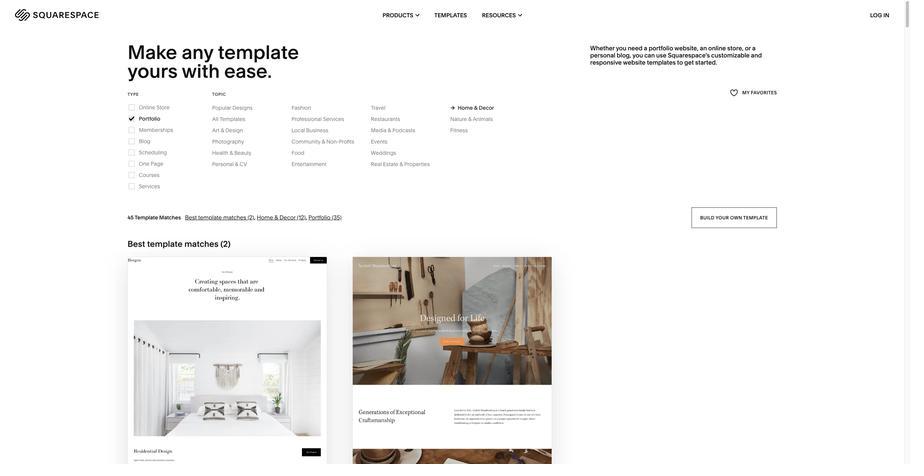 Task type: locate. For each thing, give the bounding box(es) containing it.
home right (2)
[[257, 214, 273, 221]]

to
[[678, 59, 684, 66]]

0 horizontal spatial portfolio
[[139, 115, 160, 122]]

1 horizontal spatial matches
[[223, 214, 246, 221]]

products
[[383, 11, 414, 19]]

resources
[[482, 11, 516, 19]]

with up topic
[[182, 60, 220, 83]]

health & beauty
[[212, 150, 252, 156]]

0 horizontal spatial matches
[[185, 239, 219, 249]]

decor left "(12)"
[[280, 214, 296, 221]]

matches
[[223, 214, 246, 221], [185, 239, 219, 249]]

& left cv
[[235, 161, 239, 168]]

start inside the start with bergen button
[[186, 375, 209, 384]]

best down 45
[[128, 239, 145, 249]]

topic
[[212, 92, 226, 97]]

start for start with bergen
[[186, 375, 209, 384]]

& right the estate
[[400, 161, 403, 168]]

decor up animals
[[479, 105, 495, 111]]

professional services link
[[292, 116, 352, 123]]

1 horizontal spatial templates
[[435, 11, 467, 19]]

0 vertical spatial bergen
[[231, 375, 262, 384]]

portfolio down online on the top of page
[[139, 115, 160, 122]]

0 horizontal spatial a
[[644, 44, 648, 52]]

fashion
[[292, 105, 311, 111]]

customizable
[[712, 52, 750, 59]]

0 vertical spatial templates
[[435, 11, 467, 19]]

food
[[292, 150, 305, 156]]

& right nature
[[469, 116, 472, 123]]

& right art
[[221, 127, 224, 134]]

website
[[624, 59, 646, 66]]

you
[[616, 44, 627, 52], [633, 52, 644, 59]]

need
[[628, 44, 643, 52]]

0 horizontal spatial best
[[128, 239, 145, 249]]

travel
[[371, 105, 386, 111]]

sackett
[[455, 375, 488, 384]]

make any template yours with ease.
[[128, 41, 303, 83]]

template inside button
[[744, 215, 769, 221]]

matches left (2)
[[223, 214, 246, 221]]

1 horizontal spatial services
[[323, 116, 344, 123]]

start with bergen
[[186, 375, 262, 384]]

local
[[292, 127, 305, 134]]

1 , from the left
[[254, 214, 256, 221]]

& right media
[[388, 127, 391, 134]]

bergen down start with bergen
[[230, 390, 260, 399]]

with inside button
[[210, 375, 230, 384]]

& up "nature & animals" link
[[475, 105, 478, 111]]

services
[[323, 116, 344, 123], [139, 183, 160, 190]]

1 a from the left
[[644, 44, 648, 52]]

and
[[752, 52, 763, 59]]

0 horizontal spatial home
[[257, 214, 273, 221]]

popular designs link
[[212, 105, 260, 111]]

you left can
[[633, 52, 644, 59]]

art & design
[[212, 127, 243, 134]]

my favorites
[[743, 90, 777, 96]]

start with sackett
[[409, 375, 488, 384]]

build your own template button
[[692, 208, 777, 228]]

start for start with sackett
[[409, 375, 432, 384]]

build your own template
[[701, 215, 769, 221]]

1 horizontal spatial ,
[[306, 214, 307, 221]]

get
[[685, 59, 694, 66]]

1 vertical spatial portfolio
[[309, 214, 331, 221]]

health & beauty link
[[212, 150, 259, 156]]

& for podcasts
[[388, 127, 391, 134]]

you left need
[[616, 44, 627, 52]]

local business
[[292, 127, 329, 134]]

2 start from the left
[[409, 375, 432, 384]]

food link
[[292, 150, 312, 156]]

matches for (
[[185, 239, 219, 249]]

1 vertical spatial matches
[[185, 239, 219, 249]]

0 vertical spatial matches
[[223, 214, 246, 221]]

bergen up preview bergen
[[231, 375, 262, 384]]

1 start from the left
[[186, 375, 209, 384]]

designs
[[233, 105, 253, 111]]

0 horizontal spatial ,
[[254, 214, 256, 221]]

services up business
[[323, 116, 344, 123]]

online
[[709, 44, 727, 52]]

services down the courses
[[139, 183, 160, 190]]

start
[[186, 375, 209, 384], [409, 375, 432, 384]]

, left home & decor (12) link
[[254, 214, 256, 221]]

started.
[[696, 59, 718, 66]]

bergen
[[231, 375, 262, 384], [230, 390, 260, 399]]

0 horizontal spatial start
[[186, 375, 209, 384]]

with left sackett
[[434, 375, 453, 384]]

1 horizontal spatial best
[[185, 214, 197, 221]]

log             in link
[[871, 11, 890, 19]]

popular
[[212, 105, 231, 111]]

start with sackett button
[[409, 370, 496, 390]]

my
[[743, 90, 750, 96]]

best right matches
[[185, 214, 197, 221]]

with
[[182, 60, 220, 83], [210, 375, 230, 384], [434, 375, 453, 384]]

1 vertical spatial best
[[128, 239, 145, 249]]

whether you need a portfolio website, an online store, or a personal blog, you can use squarespace's customizable and responsive website templates to get started.
[[591, 44, 763, 66]]

matches left ( on the left bottom of the page
[[185, 239, 219, 249]]

& left non-
[[322, 138, 325, 145]]

1 horizontal spatial a
[[753, 44, 756, 52]]

community & non-profits
[[292, 138, 355, 145]]

portfolio left (35)
[[309, 214, 331, 221]]

real estate & properties
[[371, 161, 430, 168]]

weddings
[[371, 150, 397, 156]]

any
[[182, 41, 214, 64]]

nature
[[451, 116, 467, 123]]

1 horizontal spatial start
[[409, 375, 432, 384]]

home & decor
[[458, 105, 495, 111]]

0 horizontal spatial services
[[139, 183, 160, 190]]

nature & animals link
[[451, 116, 501, 123]]

properties
[[405, 161, 430, 168]]

1 vertical spatial templates
[[220, 116, 246, 123]]

home up nature & animals
[[458, 105, 473, 111]]

a right need
[[644, 44, 648, 52]]

portfolio
[[649, 44, 674, 52]]

0 vertical spatial services
[[323, 116, 344, 123]]

& for beauty
[[230, 150, 233, 156]]

home & decor (12) link
[[257, 214, 306, 221]]

best template matches (2) , home & decor (12) , portfolio (35)
[[185, 214, 342, 221]]

decor
[[479, 105, 495, 111], [280, 214, 296, 221]]

best for best template matches ( 2 )
[[128, 239, 145, 249]]

(35)
[[332, 214, 342, 221]]

website,
[[675, 44, 699, 52]]

squarespace logo link
[[15, 9, 190, 21]]

beauty
[[234, 150, 252, 156]]

page
[[151, 161, 163, 167]]

bergen image
[[128, 257, 327, 465]]

template
[[218, 41, 299, 64], [198, 214, 222, 221], [744, 215, 769, 221], [147, 239, 183, 249]]

& right health
[[230, 150, 233, 156]]

1 vertical spatial decor
[[280, 214, 296, 221]]

one page
[[139, 161, 163, 167]]

(
[[221, 239, 223, 249]]

make
[[128, 41, 177, 64]]

with inside button
[[434, 375, 453, 384]]

best template matches ( 2 )
[[128, 239, 231, 249]]

type
[[128, 92, 139, 97]]

& for cv
[[235, 161, 239, 168]]

0 vertical spatial best
[[185, 214, 197, 221]]

start inside start with sackett button
[[409, 375, 432, 384]]

best
[[185, 214, 197, 221], [128, 239, 145, 249]]

, left portfolio (35) link
[[306, 214, 307, 221]]

1 horizontal spatial portfolio
[[309, 214, 331, 221]]

1 horizontal spatial decor
[[479, 105, 495, 111]]

travel link
[[371, 105, 393, 111]]

0 horizontal spatial decor
[[280, 214, 296, 221]]

a right 'or'
[[753, 44, 756, 52]]

media & podcasts link
[[371, 127, 423, 134]]

with up preview bergen
[[210, 375, 230, 384]]

0 vertical spatial portfolio
[[139, 115, 160, 122]]

0 vertical spatial home
[[458, 105, 473, 111]]

media
[[371, 127, 387, 134]]

cv
[[240, 161, 247, 168]]

products button
[[383, 0, 420, 30]]

fitness
[[451, 127, 468, 134]]

& for design
[[221, 127, 224, 134]]

1 horizontal spatial home
[[458, 105, 473, 111]]

sackett image
[[353, 257, 552, 465]]



Task type: describe. For each thing, give the bounding box(es) containing it.
best for best template matches (2) , home & decor (12) , portfolio (35)
[[185, 214, 197, 221]]

resources button
[[482, 0, 522, 30]]

responsive
[[591, 59, 622, 66]]

media & podcasts
[[371, 127, 416, 134]]

(2)
[[248, 214, 254, 221]]

0 horizontal spatial templates
[[220, 116, 246, 123]]

popular designs
[[212, 105, 253, 111]]

squarespace logo image
[[15, 9, 99, 21]]

non-
[[327, 138, 339, 145]]

professional
[[292, 116, 322, 123]]

1 horizontal spatial you
[[633, 52, 644, 59]]

start with bergen button
[[186, 370, 270, 390]]

blog,
[[617, 52, 632, 59]]

scheduling
[[139, 149, 167, 156]]

template inside make any template yours with ease.
[[218, 41, 299, 64]]

best template matches (2) link
[[185, 214, 254, 221]]

templates
[[648, 59, 676, 66]]

(12)
[[297, 214, 306, 221]]

online store
[[139, 104, 170, 111]]

personal
[[212, 161, 234, 168]]

with for start with sackett
[[434, 375, 453, 384]]

& for decor
[[475, 105, 478, 111]]

weddings link
[[371, 150, 404, 156]]

your
[[716, 215, 730, 221]]

squarespace's
[[668, 52, 710, 59]]

community & non-profits link
[[292, 138, 362, 145]]

profits
[[339, 138, 355, 145]]

bergen inside button
[[231, 375, 262, 384]]

art & design link
[[212, 127, 251, 134]]

online
[[139, 104, 155, 111]]

can
[[645, 52, 655, 59]]

local business link
[[292, 127, 336, 134]]

use
[[657, 52, 667, 59]]

2 a from the left
[[753, 44, 756, 52]]

home & decor link
[[451, 105, 495, 111]]

portfolio (35) link
[[309, 214, 342, 221]]

nature & animals
[[451, 116, 493, 123]]

personal & cv
[[212, 161, 247, 168]]

photography link
[[212, 138, 252, 145]]

& for non-
[[322, 138, 325, 145]]

& for animals
[[469, 116, 472, 123]]

favorites
[[751, 90, 777, 96]]

events
[[371, 138, 388, 145]]

with for start with bergen
[[210, 375, 230, 384]]

log
[[871, 11, 883, 19]]

all templates link
[[212, 116, 253, 123]]

all
[[212, 116, 219, 123]]

preview bergen
[[195, 390, 260, 399]]

business
[[306, 127, 329, 134]]

0 horizontal spatial you
[[616, 44, 627, 52]]

blog
[[139, 138, 150, 145]]

matches for (2)
[[223, 214, 246, 221]]

build
[[701, 215, 715, 221]]

store
[[157, 104, 170, 111]]

1 vertical spatial home
[[257, 214, 273, 221]]

)
[[228, 239, 231, 249]]

2
[[223, 239, 228, 249]]

bergen element
[[128, 257, 327, 465]]

45 template matches
[[128, 214, 181, 221]]

animals
[[473, 116, 493, 123]]

45
[[128, 214, 134, 221]]

1 vertical spatial bergen
[[230, 390, 260, 399]]

preview
[[195, 390, 228, 399]]

all templates
[[212, 116, 246, 123]]

sackett element
[[353, 257, 552, 465]]

my favorites link
[[730, 88, 777, 98]]

ease.
[[224, 60, 272, 83]]

& left "(12)"
[[275, 214, 278, 221]]

entertainment
[[292, 161, 327, 168]]

1 vertical spatial services
[[139, 183, 160, 190]]

template
[[135, 214, 158, 221]]

matches
[[159, 214, 181, 221]]

own
[[731, 215, 743, 221]]

estate
[[383, 161, 399, 168]]

fashion link
[[292, 105, 319, 111]]

in
[[884, 11, 890, 19]]

real estate & properties link
[[371, 161, 438, 168]]

community
[[292, 138, 321, 145]]

personal
[[591, 52, 616, 59]]

courses
[[139, 172, 160, 179]]

fitness link
[[451, 127, 476, 134]]

podcasts
[[393, 127, 416, 134]]

0 vertical spatial decor
[[479, 105, 495, 111]]

personal & cv link
[[212, 161, 255, 168]]

art
[[212, 127, 220, 134]]

real
[[371, 161, 382, 168]]

design
[[226, 127, 243, 134]]

professional services
[[292, 116, 344, 123]]

whether
[[591, 44, 615, 52]]

log             in
[[871, 11, 890, 19]]

preview bergen link
[[195, 384, 260, 405]]

2 , from the left
[[306, 214, 307, 221]]

with inside make any template yours with ease.
[[182, 60, 220, 83]]

one
[[139, 161, 150, 167]]



Task type: vqa. For each thing, say whether or not it's contained in the screenshot.
the topmost Home
yes



